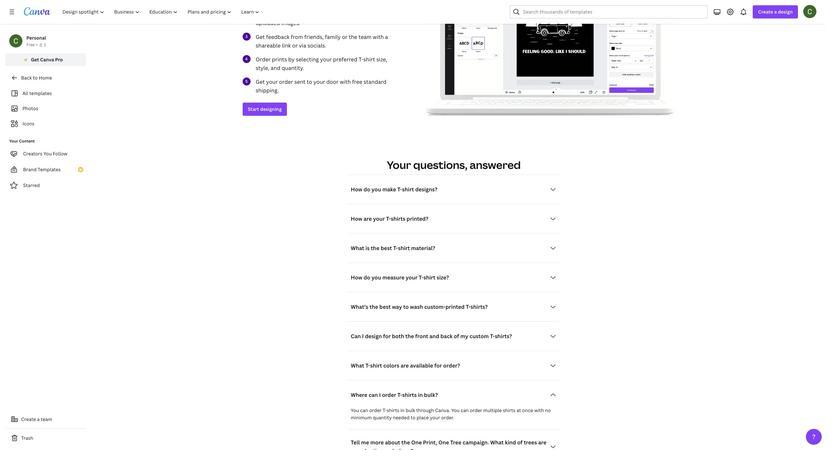 Task type: vqa. For each thing, say whether or not it's contained in the screenshot.
Yellow and Turquoise Vintage Rainbow Desktop Wallpaper Tanya LeClair - So Swell Studio
no



Task type: locate. For each thing, give the bounding box(es) containing it.
create for create a team
[[21, 417, 36, 423]]

in up needed
[[401, 408, 405, 414]]

templates
[[38, 166, 61, 173]]

in left "bulk?"
[[418, 392, 423, 399]]

brand templates link
[[5, 163, 86, 176]]

2 how from the top
[[351, 215, 363, 223]]

what t-shirt colors are available for order?
[[351, 362, 460, 370]]

t- up needed
[[398, 392, 402, 399]]

1 vertical spatial for
[[435, 362, 442, 370]]

creators
[[23, 151, 42, 157]]

team inside button
[[41, 417, 52, 423]]

do inside dropdown button
[[364, 274, 371, 281]]

shirt inside order prints by selecting your preferred t-shirt size, style, and quantity.
[[364, 56, 375, 63]]

you for measure
[[372, 274, 381, 281]]

get canva pro
[[31, 56, 63, 63]]

design
[[778, 9, 793, 15], [297, 11, 313, 18], [365, 333, 382, 340]]

0 vertical spatial get
[[256, 33, 265, 41]]

your down socials. on the left of page
[[320, 56, 332, 63]]

what inside 'dropdown button'
[[351, 362, 364, 370]]

design for your
[[297, 11, 313, 18]]

creators you follow link
[[5, 147, 86, 161]]

you for make
[[372, 186, 381, 193]]

0 vertical spatial how
[[351, 186, 363, 193]]

order
[[279, 78, 293, 85], [382, 392, 396, 399], [369, 408, 382, 414], [470, 408, 482, 414]]

you up minimum at the bottom left
[[351, 408, 359, 414]]

brand
[[23, 166, 37, 173]]

2 horizontal spatial you
[[452, 408, 460, 414]]

are up is
[[364, 215, 372, 223]]

1 horizontal spatial of
[[518, 439, 523, 447]]

you up order.
[[452, 408, 460, 414]]

you left follow
[[44, 151, 52, 157]]

1 horizontal spatial one
[[439, 439, 449, 447]]

to inside "get your order sent to your door with free standard shipping."
[[307, 78, 312, 85]]

your right measure
[[406, 274, 418, 281]]

what is the best t-shirt material? button
[[348, 242, 560, 255]]

me
[[361, 439, 369, 447]]

the right what's
[[370, 304, 378, 311]]

you down tell
[[351, 448, 361, 451]]

with left the graphics,
[[315, 11, 326, 18]]

from
[[291, 33, 303, 41]]

multiple
[[484, 408, 502, 414]]

link
[[282, 42, 291, 49]]

get inside get canva pro button
[[31, 56, 39, 63]]

can
[[369, 392, 378, 399], [360, 408, 368, 414], [461, 408, 469, 414]]

the right family
[[349, 33, 357, 41]]

0 horizontal spatial i
[[362, 333, 364, 340]]

colors
[[384, 362, 400, 370]]

shirts inside where can i order t-shirts in bulk? dropdown button
[[402, 392, 417, 399]]

where can i order t-shirts in bulk?
[[351, 392, 438, 399]]

t- inside how do you make t-shirt designs? dropdown button
[[398, 186, 402, 193]]

one
[[412, 439, 422, 447], [439, 439, 449, 447]]

design up images.
[[297, 11, 313, 18]]

are right colors
[[401, 362, 409, 370]]

with up the size,
[[373, 33, 384, 41]]

print,
[[423, 439, 437, 447]]

you inside dropdown button
[[372, 186, 381, 193]]

and down about
[[384, 448, 394, 451]]

order prints by selecting your preferred t-shirt size, style, and quantity.
[[256, 56, 387, 72]]

1 vertical spatial a
[[385, 33, 388, 41]]

the up where?
[[402, 439, 410, 447]]

a inside get feedback from friends, family or the team with a shareable link or via socials.
[[385, 33, 388, 41]]

design left christina overa icon
[[778, 9, 793, 15]]

can right the where
[[369, 392, 378, 399]]

t- inside order prints by selecting your preferred t-shirt size, style, and quantity.
[[359, 56, 364, 63]]

design right ​​can
[[365, 333, 382, 340]]

how for how do you measure your t-shirt size?
[[351, 274, 363, 281]]

t- inside the "​​can i design for both the front and back of my custom t-shirts?" dropdown button
[[490, 333, 495, 340]]

do left measure
[[364, 274, 371, 281]]

your down canva.
[[430, 415, 440, 421]]

style,
[[256, 64, 270, 72]]

1 horizontal spatial and
[[384, 448, 394, 451]]

do inside dropdown button
[[364, 186, 371, 193]]

0 vertical spatial what
[[351, 245, 364, 252]]

get
[[256, 33, 265, 41], [31, 56, 39, 63], [256, 78, 265, 85]]

is
[[366, 245, 370, 252]]

get up shipping.
[[256, 78, 265, 85]]

shirts?
[[471, 304, 488, 311], [495, 333, 512, 340]]

to inside you can order t-shirts in bulk through canva. you can order multiple shirts at once with no minimum quantity needed to place your order.
[[411, 415, 416, 421]]

0 vertical spatial for
[[383, 333, 391, 340]]

or right text
[[363, 11, 368, 18]]

get for get your order sent to your door with free standard shipping.
[[256, 78, 265, 85]]

1 horizontal spatial a
[[385, 33, 388, 41]]

are
[[364, 215, 372, 223], [401, 362, 409, 370], [539, 439, 547, 447]]

create a team button
[[5, 413, 86, 426]]

1 vertical spatial and
[[430, 333, 439, 340]]

where can i order t-shirts in bulk? button
[[348, 389, 560, 402]]

create a team
[[21, 417, 52, 423]]

2 horizontal spatial and
[[430, 333, 439, 340]]

0 horizontal spatial team
[[41, 417, 52, 423]]

prints
[[272, 56, 287, 63]]

t- left colors
[[366, 362, 370, 370]]

material?
[[411, 245, 435, 252]]

t- up quantity
[[383, 408, 387, 414]]

2 vertical spatial are
[[539, 439, 547, 447]]

shirt left the size,
[[364, 56, 375, 63]]

create inside button
[[21, 417, 36, 423]]

0 vertical spatial team
[[359, 33, 372, 41]]

with inside get feedback from friends, family or the team with a shareable link or via socials.
[[373, 33, 384, 41]]

of
[[454, 333, 459, 340], [518, 439, 523, 447]]

2 vertical spatial you
[[351, 448, 361, 451]]

start designing
[[248, 106, 282, 112]]

t- left 'printed?'
[[386, 215, 391, 223]]

you left measure
[[372, 274, 381, 281]]

shirts
[[391, 215, 406, 223], [402, 392, 417, 399], [387, 408, 400, 414], [503, 408, 516, 414]]

1 vertical spatial your
[[387, 158, 411, 172]]

how for how do you make t-shirt designs?
[[351, 186, 363, 193]]

how inside dropdown button
[[351, 274, 363, 281]]

0 horizontal spatial shirts?
[[471, 304, 488, 311]]

0 vertical spatial you
[[372, 186, 381, 193]]

2 do from the top
[[364, 274, 371, 281]]

all templates link
[[9, 87, 82, 100]]

design inside create a design dropdown button
[[778, 9, 793, 15]]

None search field
[[510, 5, 708, 18]]

what left kind
[[491, 439, 504, 447]]

0 vertical spatial of
[[454, 333, 459, 340]]

tell me more about the one print, one tree campaign. what kind of trees are you planting and where?
[[351, 439, 547, 451]]

you inside dropdown button
[[372, 274, 381, 281]]

1 vertical spatial get
[[31, 56, 39, 63]]

1 horizontal spatial for
[[435, 362, 442, 370]]

get for get canva pro
[[31, 56, 39, 63]]

how inside dropdown button
[[351, 186, 363, 193]]

shirt inside dropdown button
[[402, 186, 414, 193]]

what inside 'tell me more about the one print, one tree campaign. what kind of trees are you planting and where?'
[[491, 439, 504, 447]]

shirt left designs?
[[402, 186, 414, 193]]

how inside dropdown button
[[351, 215, 363, 223]]

t- inside where can i order t-shirts in bulk? dropdown button
[[398, 392, 402, 399]]

your down make
[[373, 215, 385, 223]]

shirts up needed
[[387, 408, 400, 414]]

what up the where
[[351, 362, 364, 370]]

shirts left 'printed?'
[[391, 215, 406, 223]]

2 horizontal spatial a
[[775, 9, 777, 15]]

own
[[382, 11, 393, 18]]

0 horizontal spatial create
[[21, 417, 36, 423]]

a inside button
[[37, 417, 40, 423]]

for left both
[[383, 333, 391, 340]]

0 vertical spatial do
[[364, 186, 371, 193]]

1 vertical spatial in
[[401, 408, 405, 414]]

you left make
[[372, 186, 381, 193]]

0 vertical spatial your
[[9, 138, 18, 144]]

to down "bulk"
[[411, 415, 416, 421]]

3 how from the top
[[351, 274, 363, 281]]

your inside dropdown button
[[373, 215, 385, 223]]

place
[[417, 415, 429, 421]]

do for make
[[364, 186, 371, 193]]

1 vertical spatial how
[[351, 215, 363, 223]]

graphics,
[[327, 11, 350, 18]]

t- right preferred
[[359, 56, 364, 63]]

with inside "customize your design with graphics, text or your own uploaded images."
[[315, 11, 326, 18]]

​​can
[[351, 333, 361, 340]]

t- left material?
[[393, 245, 398, 252]]

1 do from the top
[[364, 186, 371, 193]]

or right family
[[342, 33, 348, 41]]

shirt
[[364, 56, 375, 63], [402, 186, 414, 193], [398, 245, 410, 252], [424, 274, 436, 281], [370, 362, 382, 370]]

0 horizontal spatial design
[[297, 11, 313, 18]]

the right is
[[371, 245, 380, 252]]

way
[[392, 304, 402, 311]]

to inside dropdown button
[[404, 304, 409, 311]]

t-
[[359, 56, 364, 63], [398, 186, 402, 193], [386, 215, 391, 223], [393, 245, 398, 252], [419, 274, 424, 281], [466, 304, 471, 311], [490, 333, 495, 340], [366, 362, 370, 370], [398, 392, 402, 399], [383, 408, 387, 414]]

can down where can i order t-shirts in bulk? dropdown button
[[461, 408, 469, 414]]

0 vertical spatial create
[[759, 9, 774, 15]]

how to design and order custom t-shirts image
[[425, 0, 676, 116]]

shipping.
[[256, 87, 279, 94]]

your for your questions, answered
[[387, 158, 411, 172]]

team up trash link
[[41, 417, 52, 423]]

1 vertical spatial do
[[364, 274, 371, 281]]

design inside "customize your design with graphics, text or your own uploaded images."
[[297, 11, 313, 18]]

how do you make t-shirt designs? button
[[348, 183, 560, 196]]

do left make
[[364, 186, 371, 193]]

1 vertical spatial team
[[41, 417, 52, 423]]

order
[[256, 56, 271, 63]]

0 vertical spatial or
[[363, 11, 368, 18]]

1 horizontal spatial design
[[365, 333, 382, 340]]

2 vertical spatial what
[[491, 439, 504, 447]]

best right is
[[381, 245, 392, 252]]

2 horizontal spatial or
[[363, 11, 368, 18]]

how
[[351, 186, 363, 193], [351, 215, 363, 223], [351, 274, 363, 281]]

2 horizontal spatial are
[[539, 439, 547, 447]]

to right back
[[33, 75, 38, 81]]

2 vertical spatial or
[[292, 42, 298, 49]]

needed
[[393, 415, 410, 421]]

what
[[351, 245, 364, 252], [351, 362, 364, 370], [491, 439, 504, 447]]

1 horizontal spatial create
[[759, 9, 774, 15]]

shirts? right the printed
[[471, 304, 488, 311]]

customize
[[256, 11, 283, 18]]

1 horizontal spatial your
[[387, 158, 411, 172]]

your for your content
[[9, 138, 18, 144]]

for left order?
[[435, 362, 442, 370]]

t- right custom
[[490, 333, 495, 340]]

1 horizontal spatial team
[[359, 33, 372, 41]]

photos link
[[9, 102, 82, 115]]

0 vertical spatial in
[[418, 392, 423, 399]]

1 vertical spatial what
[[351, 362, 364, 370]]

get inside "get your order sent to your door with free standard shipping."
[[256, 78, 265, 85]]

are inside 'dropdown button'
[[401, 362, 409, 370]]

1 horizontal spatial in
[[418, 392, 423, 399]]

get up shareable
[[256, 33, 265, 41]]

t- right make
[[398, 186, 402, 193]]

shirts left at
[[503, 408, 516, 414]]

shirt left "size?"
[[424, 274, 436, 281]]

at
[[517, 408, 521, 414]]

with left no
[[535, 408, 544, 414]]

to right way
[[404, 304, 409, 311]]

t- inside you can order t-shirts in bulk through canva. you can order multiple shirts at once with no minimum quantity needed to place your order.
[[383, 408, 387, 414]]

0 horizontal spatial or
[[292, 42, 298, 49]]

1 vertical spatial you
[[372, 274, 381, 281]]

2 vertical spatial get
[[256, 78, 265, 85]]

1 horizontal spatial you
[[351, 408, 359, 414]]

and left back
[[430, 333, 439, 340]]

0 horizontal spatial one
[[412, 439, 422, 447]]

no
[[545, 408, 551, 414]]

your
[[9, 138, 18, 144], [387, 158, 411, 172]]

start
[[248, 106, 259, 112]]

0 vertical spatial are
[[364, 215, 372, 223]]

personal
[[26, 35, 46, 41]]

2 vertical spatial and
[[384, 448, 394, 451]]

get for get feedback from friends, family or the team with a shareable link or via socials.
[[256, 33, 265, 41]]

or inside "customize your design with graphics, text or your own uploaded images."
[[363, 11, 368, 18]]

a inside dropdown button
[[775, 9, 777, 15]]

1 vertical spatial of
[[518, 439, 523, 447]]

can inside dropdown button
[[369, 392, 378, 399]]

0 horizontal spatial can
[[360, 408, 368, 414]]

0 horizontal spatial for
[[383, 333, 391, 340]]

get left the "canva"
[[31, 56, 39, 63]]

one left tree
[[439, 439, 449, 447]]

front
[[415, 333, 428, 340]]

design inside the "​​can i design for both the front and back of my custom t-shirts?" dropdown button
[[365, 333, 382, 340]]

for inside 'dropdown button'
[[435, 362, 442, 370]]

shirt inside dropdown button
[[424, 274, 436, 281]]

can up minimum at the bottom left
[[360, 408, 368, 414]]

or left via
[[292, 42, 298, 49]]

a for team
[[37, 417, 40, 423]]

in inside dropdown button
[[418, 392, 423, 399]]

t- right the printed
[[466, 304, 471, 311]]

0 vertical spatial shirts?
[[471, 304, 488, 311]]

printed?
[[407, 215, 429, 223]]

of right kind
[[518, 439, 523, 447]]

create inside dropdown button
[[759, 9, 774, 15]]

1 horizontal spatial are
[[401, 362, 409, 370]]

get canva pro button
[[5, 54, 86, 66]]

0 vertical spatial a
[[775, 9, 777, 15]]

and
[[271, 64, 280, 72], [430, 333, 439, 340], [384, 448, 394, 451]]

what's the best way to wash custom-printed t-shirts? button
[[348, 301, 560, 314]]

one left print,
[[412, 439, 422, 447]]

for
[[383, 333, 391, 340], [435, 362, 442, 370]]

2 vertical spatial a
[[37, 417, 40, 423]]

1 vertical spatial create
[[21, 417, 36, 423]]

your up how do you make t-shirt designs?
[[387, 158, 411, 172]]

shirt left material?
[[398, 245, 410, 252]]

0 horizontal spatial in
[[401, 408, 405, 414]]

available
[[410, 362, 433, 370]]

shirts? right custom
[[495, 333, 512, 340]]

what left is
[[351, 245, 364, 252]]

of inside 'tell me more about the one print, one tree campaign. what kind of trees are you planting and where?'
[[518, 439, 523, 447]]

in
[[418, 392, 423, 399], [401, 408, 405, 414]]

t- inside what is the best t-shirt material? dropdown button
[[393, 245, 398, 252]]

feedback
[[266, 33, 290, 41]]

2 horizontal spatial design
[[778, 9, 793, 15]]

2 horizontal spatial can
[[461, 408, 469, 414]]

0 vertical spatial and
[[271, 64, 280, 72]]

0 horizontal spatial and
[[271, 64, 280, 72]]

get inside get feedback from friends, family or the team with a shareable link or via socials.
[[256, 33, 265, 41]]

1 horizontal spatial or
[[342, 33, 348, 41]]

best left way
[[380, 304, 391, 311]]

shirt left colors
[[370, 362, 382, 370]]

team inside get feedback from friends, family or the team with a shareable link or via socials.
[[359, 33, 372, 41]]

0 horizontal spatial of
[[454, 333, 459, 340]]

design for a
[[778, 9, 793, 15]]

1 vertical spatial are
[[401, 362, 409, 370]]

of left my
[[454, 333, 459, 340]]

1 horizontal spatial i
[[379, 392, 381, 399]]

team down text
[[359, 33, 372, 41]]

measure
[[383, 274, 405, 281]]

t- inside what t-shirt colors are available for order? 'dropdown button'
[[366, 362, 370, 370]]

are right trees
[[539, 439, 547, 447]]

2 vertical spatial how
[[351, 274, 363, 281]]

shirt inside dropdown button
[[398, 245, 410, 252]]

order inside where can i order t-shirts in bulk? dropdown button
[[382, 392, 396, 399]]

i right ​​can
[[362, 333, 364, 340]]

to right sent
[[307, 78, 312, 85]]

i right the where
[[379, 392, 381, 399]]

0 horizontal spatial your
[[9, 138, 18, 144]]

1 horizontal spatial can
[[369, 392, 378, 399]]

1 how from the top
[[351, 186, 363, 193]]

you inside 'tell me more about the one print, one tree campaign. what kind of trees are you planting and where?'
[[351, 448, 361, 451]]

shirts up "bulk"
[[402, 392, 417, 399]]

custom-
[[425, 304, 446, 311]]

0 horizontal spatial a
[[37, 417, 40, 423]]

1 horizontal spatial shirts?
[[495, 333, 512, 340]]

your left content at the top of page
[[9, 138, 18, 144]]

what for what is the best t-shirt material?
[[351, 245, 364, 252]]

top level navigation element
[[58, 5, 265, 18]]

the inside get feedback from friends, family or the team with a shareable link or via socials.
[[349, 33, 357, 41]]

starred link
[[5, 179, 86, 192]]

and inside order prints by selecting your preferred t-shirt size, style, and quantity.
[[271, 64, 280, 72]]

and down prints
[[271, 64, 280, 72]]

with left "free" on the left top of the page
[[340, 78, 351, 85]]

or
[[363, 11, 368, 18], [342, 33, 348, 41], [292, 42, 298, 49]]

t- left "size?"
[[419, 274, 424, 281]]



Task type: describe. For each thing, give the bounding box(es) containing it.
the right both
[[406, 333, 414, 340]]

back to home link
[[5, 71, 86, 85]]

starred
[[23, 182, 40, 189]]

t- inside what's the best way to wash custom-printed t-shirts? dropdown button
[[466, 304, 471, 311]]

selecting
[[296, 56, 319, 63]]

planting
[[362, 448, 383, 451]]

where
[[351, 392, 368, 399]]

wash
[[410, 304, 423, 311]]

your content
[[9, 138, 35, 144]]

your left own
[[369, 11, 381, 18]]

trash link
[[5, 432, 86, 445]]

friends,
[[305, 33, 324, 41]]

how do you measure your t-shirt size? button
[[348, 271, 560, 284]]

your questions, answered
[[387, 158, 521, 172]]

bulk
[[406, 408, 415, 414]]

1 one from the left
[[412, 439, 422, 447]]

your inside order prints by selecting your preferred t-shirt size, style, and quantity.
[[320, 56, 332, 63]]

back
[[441, 333, 453, 340]]

your left door
[[314, 78, 325, 85]]

you can order t-shirts in bulk through canva. you can order multiple shirts at once with no minimum quantity needed to place your order.
[[351, 408, 551, 421]]

text
[[351, 11, 361, 18]]

Search search field
[[523, 6, 704, 18]]

back to home
[[21, 75, 52, 81]]

back
[[21, 75, 32, 81]]

what's the best way to wash custom-printed t-shirts?
[[351, 304, 488, 311]]

1 vertical spatial i
[[379, 392, 381, 399]]

what's
[[351, 304, 368, 311]]

​​can i design for both the front and back of my custom t-shirts?
[[351, 333, 512, 340]]

get your order sent to your door with free standard shipping.
[[256, 78, 387, 94]]

through
[[417, 408, 434, 414]]

quantity
[[373, 415, 392, 421]]

preferred
[[333, 56, 358, 63]]

create for create a design
[[759, 9, 774, 15]]

your inside you can order t-shirts in bulk through canva. you can order multiple shirts at once with no minimum quantity needed to place your order.
[[430, 415, 440, 421]]

can for where
[[369, 392, 378, 399]]

1 vertical spatial or
[[342, 33, 348, 41]]

a for design
[[775, 9, 777, 15]]

your up shipping.
[[266, 78, 278, 85]]

2 one from the left
[[439, 439, 449, 447]]

shirt inside 'dropdown button'
[[370, 362, 382, 370]]

what is the best t-shirt material?
[[351, 245, 435, 252]]

photos
[[22, 105, 38, 112]]

customize your design with graphics, text or your own uploaded images.
[[256, 11, 393, 27]]

designing
[[260, 106, 282, 112]]

with inside you can order t-shirts in bulk through canva. you can order multiple shirts at once with no minimum quantity needed to place your order.
[[535, 408, 544, 414]]

door
[[327, 78, 339, 85]]

are inside 'tell me more about the one print, one tree campaign. what kind of trees are you planting and where?'
[[539, 439, 547, 447]]

family
[[325, 33, 341, 41]]

trash
[[21, 435, 33, 442]]

make
[[383, 186, 396, 193]]

shirts inside how are your t-shirts printed? dropdown button
[[391, 215, 406, 223]]

size?
[[437, 274, 449, 281]]

start designing link
[[243, 103, 287, 116]]

all templates
[[22, 90, 52, 96]]

once
[[522, 408, 533, 414]]

0 vertical spatial best
[[381, 245, 392, 252]]

1 vertical spatial best
[[380, 304, 391, 311]]

via
[[299, 42, 306, 49]]

standard
[[364, 78, 387, 85]]

your inside dropdown button
[[406, 274, 418, 281]]

for inside dropdown button
[[383, 333, 391, 340]]

christina overa image
[[804, 5, 817, 18]]

create a design
[[759, 9, 793, 15]]

about
[[385, 439, 400, 447]]

uploaded
[[256, 19, 280, 27]]

custom
[[470, 333, 489, 340]]

home
[[39, 75, 52, 81]]

free
[[26, 42, 35, 48]]

tell
[[351, 439, 360, 447]]

size,
[[377, 56, 387, 63]]

free
[[352, 78, 363, 85]]

questions,
[[413, 158, 468, 172]]

campaign.
[[463, 439, 489, 447]]

1 vertical spatial shirts?
[[495, 333, 512, 340]]

brand templates
[[23, 166, 61, 173]]

both
[[392, 333, 404, 340]]

what for what t-shirt colors are available for order?
[[351, 362, 364, 370]]

order?
[[443, 362, 460, 370]]

images.
[[281, 19, 300, 27]]

tell me more about the one print, one tree campaign. what kind of trees are you planting and where? button
[[348, 438, 560, 451]]

create a design button
[[753, 5, 798, 18]]

creators you follow
[[23, 151, 67, 157]]

where?
[[395, 448, 414, 451]]

0 horizontal spatial are
[[364, 215, 372, 223]]

icons link
[[9, 118, 82, 130]]

icons
[[22, 121, 34, 127]]

answered
[[470, 158, 521, 172]]

my
[[461, 333, 469, 340]]

in inside you can order t-shirts in bulk through canva. you can order multiple shirts at once with no minimum quantity needed to place your order.
[[401, 408, 405, 414]]

printed
[[446, 304, 465, 311]]

do for measure
[[364, 274, 371, 281]]

what t-shirt colors are available for order? button
[[348, 359, 560, 373]]

with inside "get your order sent to your door with free standard shipping."
[[340, 78, 351, 85]]

trees
[[524, 439, 537, 447]]

pro
[[55, 56, 63, 63]]

quantity.
[[282, 64, 304, 72]]

how do you measure your t-shirt size?
[[351, 274, 449, 281]]

0 horizontal spatial you
[[44, 151, 52, 157]]

0 vertical spatial i
[[362, 333, 364, 340]]

order.
[[441, 415, 454, 421]]

and inside 'tell me more about the one print, one tree campaign. what kind of trees are you planting and where?'
[[384, 448, 394, 451]]

•
[[36, 42, 38, 48]]

how for how are your t-shirts printed?
[[351, 215, 363, 223]]

t- inside how do you measure your t-shirt size? dropdown button
[[419, 274, 424, 281]]

follow
[[53, 151, 67, 157]]

order inside "get your order sent to your door with free standard shipping."
[[279, 78, 293, 85]]

t- inside how are your t-shirts printed? dropdown button
[[386, 215, 391, 223]]

your up images.
[[284, 11, 296, 18]]

by
[[288, 56, 295, 63]]

get feedback from friends, family or the team with a shareable link or via socials.
[[256, 33, 388, 49]]

the inside 'tell me more about the one print, one tree campaign. what kind of trees are you planting and where?'
[[402, 439, 410, 447]]

design for i
[[365, 333, 382, 340]]

1
[[44, 42, 46, 48]]

can for you
[[360, 408, 368, 414]]



